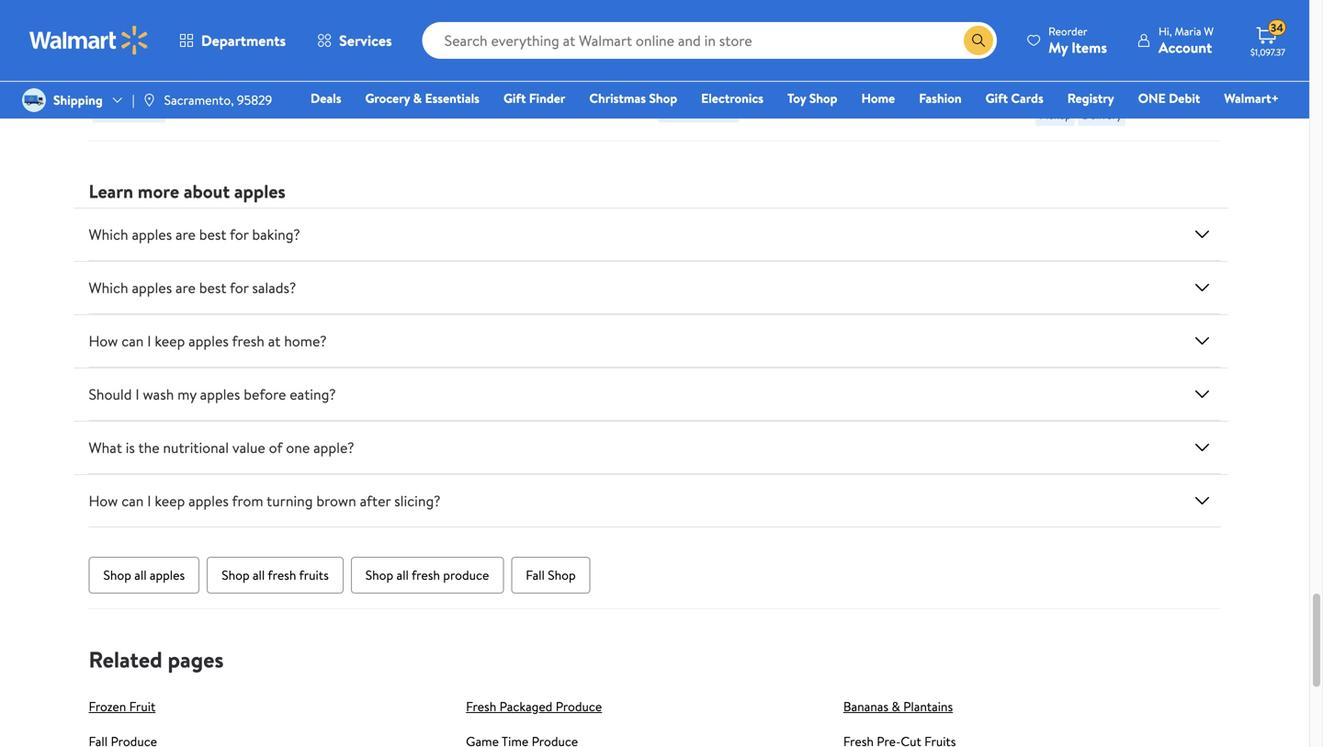 Task type: describe. For each thing, give the bounding box(es) containing it.
for for salads?
[[230, 278, 249, 298]]

inch inside the pioneer woman fancy flourish 10-inch stoneware pie pan
[[961, 0, 988, 21]]

apples down the which apples are best for baking? on the left of the page
[[132, 278, 172, 298]]

produce
[[443, 566, 489, 584]]

34
[[1271, 20, 1284, 36]]

19
[[92, 41, 105, 61]]

shop all fresh fruits link
[[207, 557, 344, 594]]

all for shop all fresh fruits
[[253, 566, 265, 584]]

which apples are best for baking?
[[89, 224, 300, 245]]

product group containing mainstays warm apple pie scented frosted glass single-wick candle, 19 oz
[[92, 0, 255, 133]]

glass
[[92, 21, 125, 41]]

fresh for shop all fresh fruits
[[268, 566, 296, 584]]

christmas shop link
[[581, 88, 686, 108]]

10-
[[942, 0, 961, 21]]

fresh for shop all fresh produce
[[412, 566, 440, 584]]

w
[[1205, 23, 1214, 39]]

scented inside mainstays apple pumpkin 3-wick 11.5 oz scented candle
[[1126, 29, 1178, 50]]

cards
[[1012, 89, 1044, 107]]

services button
[[302, 18, 408, 63]]

hi,
[[1159, 23, 1173, 39]]

apples up baking?
[[234, 178, 286, 204]]

should i wash my apples before eating? image
[[1192, 383, 1214, 405]]

how for how can i keep apples from turning brown after slicing?
[[89, 491, 118, 511]]

0 vertical spatial 3+
[[285, 35, 297, 51]]

product group containing the pioneer woman stainless steel spring bouquet apple slicer and corer, silver
[[470, 0, 633, 133]]

best for baking?
[[199, 224, 227, 245]]

packaged
[[500, 698, 553, 716]]

christmas
[[590, 89, 646, 107]]

salads?
[[252, 278, 296, 298]]

122
[[906, 48, 922, 64]]

dish,
[[724, 0, 756, 21]]

plantains
[[904, 698, 953, 716]]

of
[[269, 438, 283, 458]]

are for baking?
[[176, 224, 196, 245]]

shop all apples
[[103, 566, 185, 584]]

apples up should i wash my apples before eating?
[[189, 331, 229, 351]]

90
[[717, 48, 730, 64]]

thyme
[[659, 0, 701, 0]]

shipping down 122 at right top
[[880, 78, 920, 94]]

fruit
[[129, 698, 156, 716]]

deals
[[311, 89, 341, 107]]

grocery & essentials link
[[357, 88, 488, 108]]

for for baking?
[[230, 224, 249, 245]]

should
[[89, 384, 132, 404]]

home?
[[284, 331, 327, 351]]

1 vertical spatial 1-
[[96, 104, 104, 120]]

95829
[[237, 91, 272, 109]]

christmas shop
[[590, 89, 678, 107]]

reorder
[[1049, 23, 1088, 39]]

nutritional
[[163, 438, 229, 458]]

deals link
[[302, 88, 350, 108]]

frozen fruit link
[[89, 698, 156, 716]]

which apples are best for salads? image
[[1192, 277, 1214, 299]]

mainstays for scented
[[92, 0, 155, 0]]

shipping up deals
[[319, 35, 359, 51]]

shipping
[[53, 91, 103, 109]]

keep for from
[[155, 491, 185, 511]]

i for how can i keep apples from turning brown after slicing?
[[147, 491, 151, 511]]

bananas
[[844, 698, 889, 716]]

before
[[244, 384, 286, 404]]

& for bananas & plantains
[[892, 698, 901, 716]]

electronics
[[702, 89, 764, 107]]

produce
[[556, 698, 602, 716]]

3+ inside product group
[[662, 104, 675, 120]]

3-
[[1036, 29, 1049, 50]]

delivery for crosshatch
[[705, 78, 745, 94]]

fruits
[[299, 566, 329, 584]]

best for salads?
[[199, 278, 227, 298]]

oz inside mainstays warm apple pie scented frosted glass single-wick candle, 19 oz
[[109, 41, 123, 61]]

one
[[1139, 89, 1166, 107]]

pie inside mainstays warm apple pie scented frosted glass single-wick candle, 19 oz
[[92, 0, 112, 21]]

pie inside thyme & table stoneware 9 inch pie dish, black & white crosshatch
[[701, 0, 721, 21]]

white
[[659, 21, 696, 41]]

wick inside mainstays apple pumpkin 3-wick 11.5 oz scented candle
[[1049, 29, 1080, 50]]

bananas & plantains link
[[844, 698, 953, 716]]

thyme & table stoneware 9 inch pie dish, black & white crosshatch
[[659, 0, 821, 41]]

single-
[[129, 21, 173, 41]]

grocery & essentials
[[365, 89, 480, 107]]

slicing?
[[394, 491, 441, 511]]

toy shop
[[788, 89, 838, 107]]

pumpkin
[[1143, 9, 1198, 29]]

is
[[126, 438, 135, 458]]

1 horizontal spatial 3+ day shipping
[[662, 104, 736, 120]]

gift for gift finder
[[504, 89, 526, 107]]

& right black
[[797, 0, 807, 21]]

account
[[1159, 37, 1213, 57]]

black
[[759, 0, 793, 21]]

shop right fall
[[548, 566, 576, 584]]

table
[[717, 0, 750, 0]]

gift finder link
[[495, 88, 574, 108]]

frozen
[[89, 698, 126, 716]]

my
[[1049, 37, 1068, 57]]

sacramento,
[[164, 91, 234, 109]]

hi, maria w account
[[1159, 23, 1214, 57]]

pages
[[168, 644, 224, 675]]

shop all fresh produce link
[[351, 557, 504, 594]]

related
[[89, 644, 162, 675]]

departments button
[[164, 18, 302, 63]]

gift for gift cards
[[986, 89, 1008, 107]]

apple inside mainstays warm apple pie scented frosted glass single-wick candle, 19 oz
[[199, 0, 236, 0]]

|
[[132, 91, 135, 109]]

are for salads?
[[176, 278, 196, 298]]

wick inside mainstays warm apple pie scented frosted glass single-wick candle, 19 oz
[[173, 21, 204, 41]]

registry
[[1068, 89, 1115, 107]]

how can i keep apples fresh at home? image
[[1192, 330, 1214, 352]]

shipping down the 106
[[500, 78, 540, 94]]

delivery for oz
[[139, 78, 179, 94]]

apples up related pages
[[150, 566, 185, 584]]

walmart+ link
[[1216, 88, 1288, 108]]

product group containing the pioneer woman fancy flourish 10-inch stoneware pie pan
[[847, 0, 1010, 133]]

inch inside thyme & table stoneware 9 inch pie dish, black & white crosshatch
[[670, 0, 697, 21]]

maria
[[1175, 23, 1202, 39]]

2 horizontal spatial pickup
[[1040, 107, 1072, 123]]

apples right my
[[200, 384, 240, 404]]

and
[[607, 21, 630, 41]]

more
[[138, 178, 179, 204]]

woman for spring
[[549, 0, 597, 0]]

debit
[[1169, 89, 1201, 107]]

spring
[[564, 0, 605, 21]]

0 horizontal spatial 3+ day shipping
[[285, 35, 359, 51]]

shop all fresh produce
[[366, 566, 489, 584]]

woman for 10-
[[927, 0, 974, 0]]

bananas & plantains
[[844, 698, 953, 716]]

shop down from
[[222, 566, 250, 584]]

from
[[232, 491, 263, 511]]

shipping left the sacramento,
[[123, 104, 162, 120]]

shipping down 90
[[696, 104, 736, 120]]

pickup for white
[[662, 78, 694, 94]]

walmart image
[[29, 26, 149, 55]]

pioneer for flourish
[[874, 0, 923, 0]]

& for grocery & essentials
[[413, 89, 422, 107]]

pan
[[942, 21, 965, 41]]

product group containing mainstays apple pumpkin 3-wick 11.5 oz scented candle
[[1036, 0, 1199, 133]]

my
[[178, 384, 197, 404]]

9
[[659, 0, 667, 21]]



Task type: locate. For each thing, give the bounding box(es) containing it.
2 horizontal spatial delivery
[[1083, 107, 1123, 123]]

1 horizontal spatial fresh
[[268, 566, 296, 584]]

& left table
[[705, 0, 714, 0]]

2 gift from the left
[[986, 89, 1008, 107]]

frosted
[[171, 0, 220, 21]]

which apples are best for baking? image
[[1192, 223, 1214, 245]]

0 vertical spatial are
[[176, 224, 196, 245]]

 image
[[142, 93, 157, 108]]

0 vertical spatial scented
[[116, 0, 168, 21]]

0 vertical spatial 1-
[[474, 78, 481, 94]]

for
[[230, 224, 249, 245], [230, 278, 249, 298]]

reorder my items
[[1049, 23, 1108, 57]]

2 horizontal spatial fresh
[[412, 566, 440, 584]]

3+ day shipping up deals link
[[285, 35, 359, 51]]

keep up wash
[[155, 331, 185, 351]]

fashion link
[[911, 88, 970, 108]]

are down learn more about apples at the left top of the page
[[176, 224, 196, 245]]

pickup for 19
[[96, 78, 128, 94]]

gift left finder
[[504, 89, 526, 107]]

pie up walmart image at the top left of page
[[92, 0, 112, 21]]

1 product group from the left
[[92, 0, 255, 133]]

about
[[184, 178, 230, 204]]

0 horizontal spatial mainstays
[[92, 0, 155, 0]]

services
[[339, 30, 392, 51]]

2 inch from the left
[[961, 0, 988, 21]]

apple up items
[[1102, 9, 1139, 29]]

baking?
[[252, 224, 300, 245]]

departments
[[201, 30, 286, 51]]

shop
[[649, 89, 678, 107], [810, 89, 838, 107], [103, 566, 131, 584], [222, 566, 250, 584], [366, 566, 394, 584], [548, 566, 576, 584]]

0 horizontal spatial 1-day shipping
[[96, 104, 162, 120]]

1 all from the left
[[134, 566, 147, 584]]

mainstays up "glass"
[[92, 0, 155, 0]]

1 the from the left
[[470, 0, 493, 0]]

0 horizontal spatial wick
[[173, 21, 204, 41]]

apple
[[199, 0, 236, 0], [1102, 9, 1139, 29], [528, 21, 565, 41]]

mainstays apple pumpkin 3-wick 11.5 oz scented candle
[[1036, 9, 1198, 70]]

0 vertical spatial i
[[147, 331, 151, 351]]

mainstays for wick
[[1036, 9, 1099, 29]]

woman inside the pioneer woman stainless steel spring bouquet apple slicer and corer, silver
[[549, 0, 597, 0]]

1 horizontal spatial apple
[[528, 21, 565, 41]]

apple inside the pioneer woman stainless steel spring bouquet apple slicer and corer, silver
[[528, 21, 565, 41]]

3 product group from the left
[[659, 0, 822, 133]]

Walmart Site-Wide search field
[[423, 22, 997, 59]]

all up related
[[134, 566, 147, 584]]

home link
[[854, 88, 904, 108]]

0 horizontal spatial pioneer
[[497, 0, 546, 0]]

woman up pan
[[927, 0, 974, 0]]

3+ right christmas
[[662, 104, 675, 120]]

candle
[[1036, 50, 1081, 70]]

what is the nutritional value of one apple? image
[[1192, 437, 1214, 459]]

which for which apples are best for salads?
[[89, 278, 128, 298]]

2 vertical spatial i
[[147, 491, 151, 511]]

1 inch from the left
[[670, 0, 697, 21]]

pickup down cards
[[1040, 107, 1072, 123]]

oz right 19
[[109, 41, 123, 61]]

pioneer up bouquet
[[497, 0, 546, 0]]

1- left | on the left top of page
[[96, 104, 104, 120]]

all
[[134, 566, 147, 584], [253, 566, 265, 584], [397, 566, 409, 584]]

0 horizontal spatial woman
[[549, 0, 597, 0]]

pioneer inside the pioneer woman stainless steel spring bouquet apple slicer and corer, silver
[[497, 0, 546, 0]]

1- down corer,
[[474, 78, 481, 94]]

1 vertical spatial i
[[135, 384, 139, 404]]

stoneware inside the pioneer woman fancy flourish 10-inch stoneware pie pan
[[847, 21, 915, 41]]

0 horizontal spatial oz
[[109, 41, 123, 61]]

can
[[122, 331, 144, 351], [122, 491, 144, 511]]

pickup left | on the left top of page
[[96, 78, 128, 94]]

1 horizontal spatial scented
[[1126, 29, 1178, 50]]

0 horizontal spatial 3+
[[285, 35, 297, 51]]

1 horizontal spatial the
[[847, 0, 871, 0]]

i up wash
[[147, 331, 151, 351]]

apples left from
[[189, 491, 229, 511]]

1 keep from the top
[[155, 331, 185, 351]]

gift cards link
[[978, 88, 1052, 108]]

how can i keep apples from turning brown after slicing?
[[89, 491, 441, 511]]

1 vertical spatial are
[[176, 278, 196, 298]]

at
[[268, 331, 281, 351]]

keep down the
[[155, 491, 185, 511]]

grocery
[[365, 89, 410, 107]]

one debit
[[1139, 89, 1201, 107]]

one debit link
[[1130, 88, 1209, 108]]

best up how can i keep apples fresh at home?
[[199, 278, 227, 298]]

2 are from the top
[[176, 278, 196, 298]]

1 horizontal spatial gift
[[986, 89, 1008, 107]]

1 vertical spatial stoneware
[[847, 21, 915, 41]]

all for shop all fresh produce
[[397, 566, 409, 584]]

fall shop
[[526, 566, 576, 584]]

the up bouquet
[[470, 0, 493, 0]]

the pioneer woman fancy flourish 10-inch stoneware pie pan
[[847, 0, 988, 41]]

1-day shipping
[[474, 78, 540, 94], [96, 104, 162, 120]]

apple?
[[314, 438, 354, 458]]

1 vertical spatial can
[[122, 491, 144, 511]]

1 for from the top
[[230, 224, 249, 245]]

apple inside mainstays apple pumpkin 3-wick 11.5 oz scented candle
[[1102, 9, 1139, 29]]

5 product group from the left
[[1036, 0, 1199, 133]]

can for how can i keep apples from turning brown after slicing?
[[122, 491, 144, 511]]

the for the pioneer woman fancy flourish 10-inch stoneware pie pan
[[847, 0, 871, 0]]

oz
[[1108, 29, 1122, 50], [109, 41, 123, 61]]

for left baking?
[[230, 224, 249, 245]]

2 product group from the left
[[470, 0, 633, 133]]

0 vertical spatial can
[[122, 331, 144, 351]]

0 vertical spatial for
[[230, 224, 249, 245]]

3+
[[285, 35, 297, 51], [662, 104, 675, 120]]

what is the nutritional value of one apple?
[[89, 438, 354, 458]]

shop right toy
[[810, 89, 838, 107]]

1 vertical spatial keep
[[155, 491, 185, 511]]

mainstays inside mainstays apple pumpkin 3-wick 11.5 oz scented candle
[[1036, 9, 1099, 29]]

oz inside mainstays apple pumpkin 3-wick 11.5 oz scented candle
[[1108, 29, 1122, 50]]

delivery right | on the left top of page
[[139, 78, 179, 94]]

best down the about
[[199, 224, 227, 245]]

2 horizontal spatial all
[[397, 566, 409, 584]]

learn
[[89, 178, 133, 204]]

1 horizontal spatial delivery
[[705, 78, 745, 94]]

fresh packaged produce
[[466, 698, 602, 716]]

0 horizontal spatial stoneware
[[754, 0, 821, 0]]

2 pioneer from the left
[[874, 0, 923, 0]]

delivery down 90
[[705, 78, 745, 94]]

pie left pan
[[918, 21, 938, 41]]

registry link
[[1060, 88, 1123, 108]]

how can i keep apples from turning brown after slicing? image
[[1192, 490, 1214, 512]]

1-day shipping down corer,
[[474, 78, 540, 94]]

4529
[[1095, 77, 1120, 93]]

after
[[360, 491, 391, 511]]

fresh left fruits
[[268, 566, 296, 584]]

how for how can i keep apples fresh at home?
[[89, 331, 118, 351]]

0 horizontal spatial all
[[134, 566, 147, 584]]

for left salads?
[[230, 278, 249, 298]]

delivery down registry
[[1083, 107, 1123, 123]]

pioneer for steel
[[497, 0, 546, 0]]

i down the
[[147, 491, 151, 511]]

1-day shipping down 646
[[96, 104, 162, 120]]

fresh
[[466, 698, 497, 716]]

2-
[[851, 78, 861, 94]]

2 all from the left
[[253, 566, 265, 584]]

can for how can i keep apples fresh at home?
[[122, 331, 144, 351]]

can up should at the bottom left of page
[[122, 331, 144, 351]]

0 horizontal spatial the
[[470, 0, 493, 0]]

2 which from the top
[[89, 278, 128, 298]]

1 vertical spatial mainstays
[[1036, 9, 1099, 29]]

0 horizontal spatial apple
[[199, 0, 236, 0]]

0 vertical spatial mainstays
[[92, 0, 155, 0]]

fresh packaged produce link
[[466, 698, 602, 716]]

product group containing thyme & table stoneware 9 inch pie dish, black & white crosshatch
[[659, 0, 822, 133]]

1 horizontal spatial pickup
[[662, 78, 694, 94]]

electronics link
[[693, 88, 772, 108]]

shop right christmas
[[649, 89, 678, 107]]

shipping
[[319, 35, 359, 51], [500, 78, 540, 94], [880, 78, 920, 94], [123, 104, 162, 120], [696, 104, 736, 120]]

1 horizontal spatial 3+
[[662, 104, 675, 120]]

3 all from the left
[[397, 566, 409, 584]]

related pages
[[89, 644, 224, 675]]

mainstays up my
[[1036, 9, 1099, 29]]

2 horizontal spatial apple
[[1102, 9, 1139, 29]]

1 vertical spatial how
[[89, 491, 118, 511]]

sacramento, 95829
[[164, 91, 272, 109]]

bouquet
[[470, 21, 524, 41]]

the left flourish
[[847, 0, 871, 0]]

0 vertical spatial 1-day shipping
[[474, 78, 540, 94]]

stoneware
[[754, 0, 821, 0], [847, 21, 915, 41]]

4 product group from the left
[[847, 0, 1010, 133]]

1 horizontal spatial mainstays
[[1036, 9, 1099, 29]]

106
[[529, 48, 545, 64]]

1 are from the top
[[176, 224, 196, 245]]

the for the pioneer woman stainless steel spring bouquet apple slicer and corer, silver
[[470, 0, 493, 0]]

how up should at the bottom left of page
[[89, 331, 118, 351]]

2 how from the top
[[89, 491, 118, 511]]

pioneer inside the pioneer woman fancy flourish 10-inch stoneware pie pan
[[874, 0, 923, 0]]

1 pioneer from the left
[[497, 0, 546, 0]]

1 horizontal spatial all
[[253, 566, 265, 584]]

mainstays inside mainstays warm apple pie scented frosted glass single-wick candle, 19 oz
[[92, 0, 155, 0]]

1 horizontal spatial pie
[[701, 0, 721, 21]]

all for shop all apples
[[134, 566, 147, 584]]

1 horizontal spatial woman
[[927, 0, 974, 0]]

pie left dish,
[[701, 0, 721, 21]]

stoneware right table
[[754, 0, 821, 0]]

brown
[[317, 491, 356, 511]]

1 vertical spatial which
[[89, 278, 128, 298]]

pickup down white
[[662, 78, 694, 94]]

all left fruits
[[253, 566, 265, 584]]

2 can from the top
[[122, 491, 144, 511]]

fresh left at
[[232, 331, 265, 351]]

0 horizontal spatial scented
[[116, 0, 168, 21]]

shop up related
[[103, 566, 131, 584]]

1 vertical spatial 3+ day shipping
[[662, 104, 736, 120]]

apple up the 106
[[528, 21, 565, 41]]

scented inside mainstays warm apple pie scented frosted glass single-wick candle, 19 oz
[[116, 0, 168, 21]]

1 vertical spatial 3+
[[662, 104, 675, 120]]

search icon image
[[972, 33, 986, 48]]

all left produce
[[397, 566, 409, 584]]

stoneware inside thyme & table stoneware 9 inch pie dish, black & white crosshatch
[[754, 0, 821, 0]]

& for thyme & table stoneware 9 inch pie dish, black & white crosshatch
[[705, 0, 714, 0]]

1 woman from the left
[[549, 0, 597, 0]]

turning
[[267, 491, 313, 511]]

1 vertical spatial best
[[199, 278, 227, 298]]

i for how can i keep apples fresh at home?
[[147, 331, 151, 351]]

woman up the slicer at the top left of the page
[[549, 0, 597, 0]]

2 best from the top
[[199, 278, 227, 298]]

woman inside the pioneer woman fancy flourish 10-inch stoneware pie pan
[[927, 0, 974, 0]]

inch right "9"
[[670, 0, 697, 21]]

silver
[[514, 41, 549, 61]]

0 horizontal spatial delivery
[[139, 78, 179, 94]]

0 vertical spatial stoneware
[[754, 0, 821, 0]]

warm
[[158, 0, 196, 0]]

2 for from the top
[[230, 278, 249, 298]]

the inside the pioneer woman fancy flourish 10-inch stoneware pie pan
[[847, 0, 871, 0]]

3+ right candle,
[[285, 35, 297, 51]]

2 the from the left
[[847, 0, 871, 0]]

1 gift from the left
[[504, 89, 526, 107]]

Search search field
[[423, 22, 997, 59]]

0 horizontal spatial fresh
[[232, 331, 265, 351]]

0 horizontal spatial 1-
[[96, 104, 104, 120]]

0 horizontal spatial pie
[[92, 0, 112, 21]]

oz right 11.5
[[1108, 29, 1122, 50]]

crosshatch
[[700, 21, 771, 41]]

$1,097.37
[[1251, 46, 1286, 58]]

gift left cards
[[986, 89, 1008, 107]]

i left wash
[[135, 384, 139, 404]]

fresh
[[232, 331, 265, 351], [268, 566, 296, 584], [412, 566, 440, 584]]

can down is on the bottom left
[[122, 491, 144, 511]]

stoneware up 122 at right top
[[847, 21, 915, 41]]

1 horizontal spatial 1-
[[474, 78, 481, 94]]

& right bananas
[[892, 698, 901, 716]]

best
[[199, 224, 227, 245], [199, 278, 227, 298]]

shop right fruits
[[366, 566, 394, 584]]

2 horizontal spatial pie
[[918, 21, 938, 41]]

product group
[[92, 0, 255, 133], [470, 0, 633, 133], [659, 0, 822, 133], [847, 0, 1010, 133], [1036, 0, 1199, 133]]

1 how from the top
[[89, 331, 118, 351]]

1 horizontal spatial oz
[[1108, 29, 1122, 50]]

apple up candle,
[[199, 0, 236, 0]]

1 which from the top
[[89, 224, 128, 245]]

pioneer left 10-
[[874, 0, 923, 0]]

&
[[705, 0, 714, 0], [797, 0, 807, 21], [413, 89, 422, 107], [892, 698, 901, 716]]

1 vertical spatial 1-day shipping
[[96, 104, 162, 120]]

 image
[[22, 88, 46, 112]]

1 vertical spatial for
[[230, 278, 249, 298]]

1 horizontal spatial 1-day shipping
[[474, 78, 540, 94]]

inch up search icon
[[961, 0, 988, 21]]

delivery
[[139, 78, 179, 94], [705, 78, 745, 94], [1083, 107, 1123, 123]]

home
[[862, 89, 896, 107]]

how down "what"
[[89, 491, 118, 511]]

1 horizontal spatial pioneer
[[874, 0, 923, 0]]

1 vertical spatial scented
[[1126, 29, 1178, 50]]

0 horizontal spatial pickup
[[96, 78, 128, 94]]

gift
[[504, 89, 526, 107], [986, 89, 1008, 107]]

0 vertical spatial best
[[199, 224, 227, 245]]

i
[[147, 331, 151, 351], [135, 384, 139, 404], [147, 491, 151, 511]]

2 keep from the top
[[155, 491, 185, 511]]

mainstays warm apple pie scented frosted glass single-wick candle, 19 oz
[[92, 0, 255, 61]]

1 horizontal spatial stoneware
[[847, 21, 915, 41]]

0 vertical spatial which
[[89, 224, 128, 245]]

stainless
[[470, 0, 525, 21]]

inch
[[670, 0, 697, 21], [961, 0, 988, 21]]

1 horizontal spatial inch
[[961, 0, 988, 21]]

are down the which apples are best for baking? on the left of the page
[[176, 278, 196, 298]]

3+ day shipping
[[285, 35, 359, 51], [662, 104, 736, 120]]

value
[[233, 438, 265, 458]]

woman
[[549, 0, 597, 0], [927, 0, 974, 0]]

1 horizontal spatial wick
[[1049, 29, 1080, 50]]

3+ day shipping down 90
[[662, 104, 736, 120]]

which for which apples are best for baking?
[[89, 224, 128, 245]]

fresh left produce
[[412, 566, 440, 584]]

apples down more
[[132, 224, 172, 245]]

0 horizontal spatial inch
[[670, 0, 697, 21]]

& right the grocery
[[413, 89, 422, 107]]

slicer
[[568, 21, 603, 41]]

the
[[470, 0, 493, 0], [847, 0, 871, 0]]

pioneer
[[497, 0, 546, 0], [874, 0, 923, 0]]

walmart+
[[1225, 89, 1280, 107]]

1 can from the top
[[122, 331, 144, 351]]

0 horizontal spatial gift
[[504, 89, 526, 107]]

candle,
[[207, 21, 255, 41]]

0 vertical spatial keep
[[155, 331, 185, 351]]

how can i keep apples fresh at home?
[[89, 331, 327, 351]]

keep for fresh
[[155, 331, 185, 351]]

0 vertical spatial how
[[89, 331, 118, 351]]

2 woman from the left
[[927, 0, 974, 0]]

1 best from the top
[[199, 224, 227, 245]]

0 vertical spatial 3+ day shipping
[[285, 35, 359, 51]]

the
[[138, 438, 160, 458]]

pie inside the pioneer woman fancy flourish 10-inch stoneware pie pan
[[918, 21, 938, 41]]

the inside the pioneer woman stainless steel spring bouquet apple slicer and corer, silver
[[470, 0, 493, 0]]

should i wash my apples before eating?
[[89, 384, 336, 404]]



Task type: vqa. For each thing, say whether or not it's contained in the screenshot.
when
no



